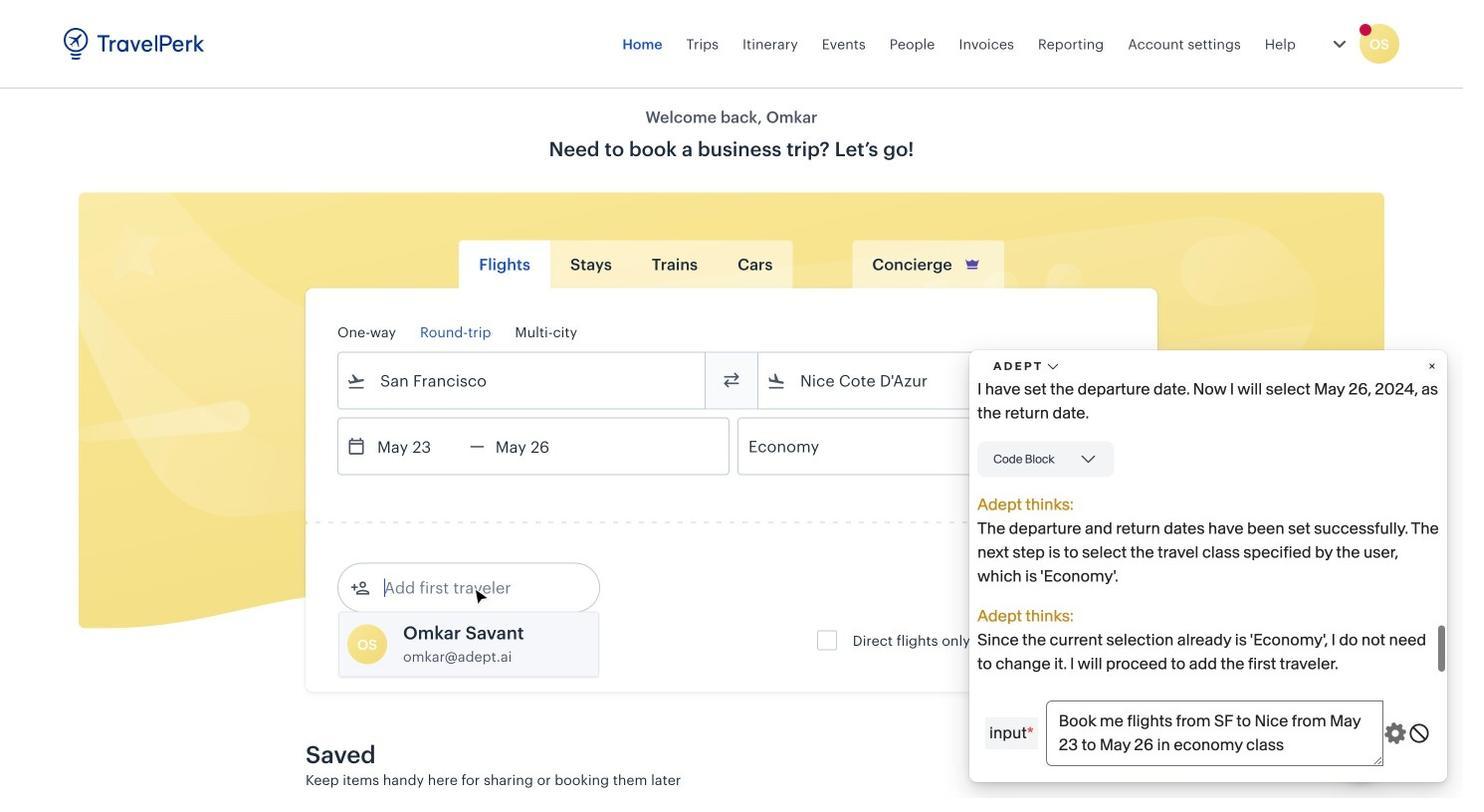 Task type: describe. For each thing, give the bounding box(es) containing it.
From search field
[[366, 365, 679, 397]]

Add first traveler search field
[[370, 572, 577, 604]]

Depart text field
[[366, 419, 470, 474]]

Return text field
[[485, 419, 588, 474]]



Task type: vqa. For each thing, say whether or not it's contained in the screenshot.
Add traveler search box
no



Task type: locate. For each thing, give the bounding box(es) containing it.
To search field
[[786, 365, 1099, 397]]



